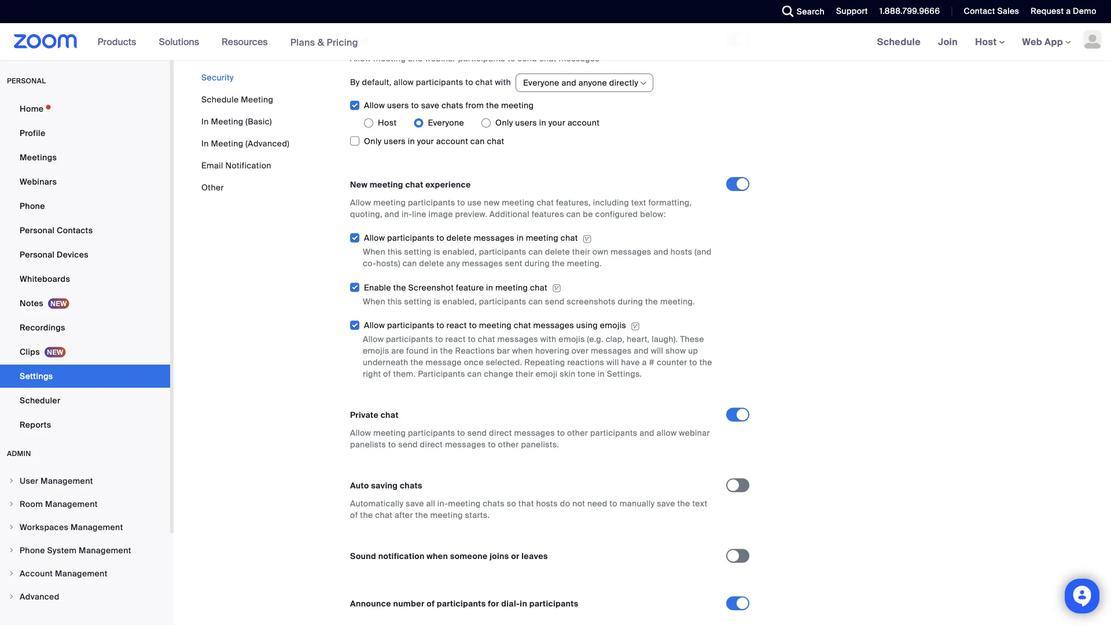 Task type: locate. For each thing, give the bounding box(es) containing it.
1 vertical spatial webinar
[[679, 428, 710, 439]]

is inside when this setting is enabled, participants can delete their own messages and hosts (and co-hosts) can delete any messages sent during the meeting.
[[434, 247, 441, 257]]

enabled, down enable the screenshot feature in meeting chat
[[443, 296, 477, 307]]

new
[[484, 197, 500, 208]]

schedule
[[878, 36, 921, 48], [201, 94, 239, 105]]

right image inside account management menu item
[[8, 570, 15, 577]]

1 vertical spatial account
[[436, 136, 468, 146]]

0 vertical spatial this
[[388, 247, 402, 257]]

allow up panelists on the bottom of the page
[[350, 428, 371, 439]]

0 horizontal spatial direct
[[420, 439, 443, 450]]

right image inside phone system management menu item
[[8, 547, 15, 554]]

meeting down private chat
[[373, 428, 406, 439]]

someone
[[450, 551, 488, 562]]

phone down webinars
[[20, 201, 45, 211]]

hosts left do
[[536, 498, 558, 509]]

0 horizontal spatial will
[[607, 357, 619, 368]]

meeting up email notification link
[[211, 138, 244, 149]]

0 vertical spatial text
[[632, 197, 647, 208]]

starts.
[[465, 510, 490, 521]]

2 personal from the top
[[20, 249, 55, 260]]

this for the
[[388, 296, 402, 307]]

5 right image from the top
[[8, 593, 15, 600]]

2 is from the top
[[434, 296, 441, 307]]

their
[[572, 247, 591, 257], [516, 369, 534, 379]]

users for only users in your account can chat
[[384, 136, 406, 146]]

0 vertical spatial during
[[525, 258, 550, 269]]

allow for allow meeting and webinar participants to send chat messages
[[350, 53, 371, 64]]

participants inside 'allow participants to react to chat messages with emojis (e.g. clap, heart, laugh). these emojis are found in the reactions bar when hovering over messages and will show up underneath the message once selected. repeating reactions will have a # counter to the right of them. participants can change their emoji skin tone in settings.'
[[386, 334, 433, 345]]

account inside allow users to save chats from the meeting option group
[[568, 118, 600, 128]]

0 horizontal spatial account
[[436, 136, 468, 146]]

delete left any
[[419, 258, 444, 269]]

management up workspaces management
[[45, 499, 98, 509]]

2 vertical spatial chats
[[483, 498, 505, 509]]

webinar inside "allow meeting participants to send direct messages to other participants and allow webinar panelists to send direct messages to other panelists."
[[679, 428, 710, 439]]

manually
[[620, 498, 655, 509]]

4 right image from the top
[[8, 570, 15, 577]]

right image for phone
[[8, 547, 15, 554]]

contact
[[964, 6, 996, 17]]

meeting up starts.
[[448, 498, 481, 509]]

formatting,
[[649, 197, 692, 208]]

security
[[201, 72, 234, 83]]

when down enable
[[363, 296, 386, 307]]

meeting up quoting,
[[373, 197, 406, 208]]

in right for at the bottom left of page
[[520, 599, 528, 609]]

right image
[[8, 501, 15, 508]]

home
[[20, 103, 44, 114]]

1 horizontal spatial meeting.
[[661, 296, 695, 307]]

is for screenshot
[[434, 296, 441, 307]]

will up #
[[651, 346, 664, 356]]

allow participants to react to chat messages with emojis (e.g. clap, heart, laugh). these emojis are found in the reactions bar when hovering over messages and will show up underneath the message once selected. repeating reactions will have a # counter to the right of them. participants can change their emoji skin tone in settings.
[[363, 334, 713, 379]]

chats left the so
[[483, 498, 505, 509]]

allow down enable
[[364, 320, 385, 331]]

everyone and anyone directly
[[523, 77, 639, 88]]

0 vertical spatial emojis
[[600, 320, 626, 331]]

email
[[201, 160, 223, 171]]

allow inside allow meeting participants to use new meeting chat features, including text formatting, quoting, and in-line image preview. additional features can be configured below:
[[350, 197, 371, 208]]

can down features,
[[567, 209, 581, 219]]

0 vertical spatial account
[[568, 118, 600, 128]]

users inside option group
[[515, 118, 537, 128]]

when right the bar
[[512, 346, 533, 356]]

1 in from the top
[[201, 116, 209, 127]]

tone
[[578, 369, 596, 379]]

reactions
[[455, 346, 495, 356]]

1 vertical spatial with
[[541, 334, 557, 345]]

1 vertical spatial meeting
[[211, 116, 244, 127]]

0 vertical spatial react
[[447, 320, 467, 331]]

hosts)
[[377, 258, 401, 269]]

(e.g.
[[587, 334, 604, 345]]

chat up when this setting is enabled, participants can send screenshots during the meeting.
[[530, 282, 548, 293]]

everyone inside allow users to save chats from the meeting option group
[[428, 118, 464, 128]]

react inside 'allow participants to react to chat messages with emojis (e.g. clap, heart, laugh). these emojis are found in the reactions bar when hovering over messages and will show up underneath the message once selected. repeating reactions will have a # counter to the right of them. participants can change their emoji skin tone in settings.'
[[446, 334, 466, 345]]

1 horizontal spatial your
[[549, 118, 566, 128]]

chat up line
[[406, 179, 424, 190]]

in
[[201, 116, 209, 127], [201, 138, 209, 149]]

1 vertical spatial text
[[693, 498, 708, 509]]

0 horizontal spatial chats
[[400, 481, 423, 491]]

allow for allow meeting participants to use new meeting chat features, including text formatting, quoting, and in-line image preview. additional features can be configured below:
[[350, 197, 371, 208]]

of down automatically
[[350, 510, 358, 521]]

chat down allow participants to react to meeting chat messages using emojis
[[478, 334, 495, 345]]

right image inside user management menu item
[[8, 478, 15, 485]]

auto
[[350, 481, 369, 491]]

1 vertical spatial host
[[378, 118, 397, 128]]

from
[[466, 100, 484, 111]]

allow meeting participants to use new meeting chat features, including text formatting, quoting, and in-line image preview. additional features can be configured below:
[[350, 197, 692, 219]]

0 vertical spatial personal
[[20, 225, 55, 236]]

resources button
[[222, 23, 273, 60]]

meeting. down own on the right top of page
[[567, 258, 602, 269]]

panelists.
[[521, 439, 559, 450]]

menu bar
[[201, 72, 290, 193]]

right image for workspaces
[[8, 524, 15, 531]]

1 vertical spatial their
[[516, 369, 534, 379]]

0 horizontal spatial only
[[364, 136, 382, 146]]

with
[[495, 77, 511, 88], [541, 334, 557, 345]]

in- inside allow meeting participants to use new meeting chat features, including text formatting, quoting, and in-line image preview. additional features can be configured below:
[[402, 209, 412, 219]]

0 vertical spatial host
[[976, 36, 1000, 48]]

account management menu item
[[0, 563, 170, 585]]

product information navigation
[[89, 23, 367, 61]]

0 horizontal spatial hosts
[[536, 498, 558, 509]]

their inside 'allow participants to react to chat messages with emojis (e.g. clap, heart, laugh). these emojis are found in the reactions bar when hovering over messages and will show up underneath the message once selected. repeating reactions will have a # counter to the right of them. participants can change their emoji skin tone in settings.'
[[516, 369, 534, 379]]

0 horizontal spatial meeting.
[[567, 258, 602, 269]]

0 vertical spatial their
[[572, 247, 591, 257]]

will up the settings.
[[607, 357, 619, 368]]

0 vertical spatial in
[[201, 116, 209, 127]]

allow participants to react to meeting chat messages using emojis
[[364, 320, 626, 331]]

0 horizontal spatial schedule
[[201, 94, 239, 105]]

allow for allow participants to react to chat messages with emojis (e.g. clap, heart, laugh). these emojis are found in the reactions bar when hovering over messages and will show up underneath the message once selected. repeating reactions will have a # counter to the right of them. participants can change their emoji skin tone in settings.
[[363, 334, 384, 345]]

0 vertical spatial only
[[496, 118, 513, 128]]

1 vertical spatial your
[[417, 136, 434, 146]]

1 personal from the top
[[20, 225, 55, 236]]

room management menu item
[[0, 493, 170, 515]]

contact sales link
[[956, 0, 1023, 23], [964, 6, 1020, 17]]

when this setting is enabled, participants can delete their own messages and hosts (and co-hosts) can delete any messages sent during the meeting.
[[363, 247, 712, 269]]

0 vertical spatial your
[[549, 118, 566, 128]]

0 horizontal spatial allow
[[394, 77, 414, 88]]

setting up screenshot at the left top of page
[[404, 247, 432, 257]]

react for chat
[[446, 334, 466, 345]]

schedule inside meetings navigation
[[878, 36, 921, 48]]

meeting. up laugh).
[[661, 296, 695, 307]]

own
[[593, 247, 609, 257]]

1 vertical spatial schedule
[[201, 94, 239, 105]]

the up 'support version for 'enable the screenshot feature in meeting chat "image"
[[552, 258, 565, 269]]

0 vertical spatial a
[[1067, 6, 1071, 17]]

advanced menu item
[[0, 586, 170, 608]]

'support version for 'enable the screenshot feature in meeting chat image
[[552, 283, 562, 294]]

2 in from the top
[[201, 138, 209, 149]]

personal up whiteboards on the top of the page
[[20, 249, 55, 260]]

schedule for schedule meeting
[[201, 94, 239, 105]]

allow users to save chats from the meeting option group
[[364, 114, 727, 132]]

only for only users in your account can chat
[[364, 136, 382, 146]]

in for in meeting (basic)
[[201, 116, 209, 127]]

meeting
[[373, 53, 406, 64], [501, 100, 534, 111], [370, 179, 403, 190], [373, 197, 406, 208], [502, 197, 535, 208], [526, 233, 559, 243], [496, 282, 528, 293], [479, 320, 512, 331], [373, 428, 406, 439], [448, 498, 481, 509], [430, 510, 463, 521]]

once
[[464, 357, 484, 368]]

allow users to save chats from the meeting
[[364, 100, 534, 111]]

1 vertical spatial in-
[[438, 498, 448, 509]]

resources
[[222, 36, 268, 48]]

of down the underneath
[[383, 369, 391, 379]]

1 horizontal spatial text
[[693, 498, 708, 509]]

sound notification when someone joins or leaves
[[350, 551, 548, 562]]

setting down screenshot at the left top of page
[[404, 296, 432, 307]]

line
[[412, 209, 427, 219]]

0 vertical spatial chats
[[442, 100, 464, 111]]

0 vertical spatial phone
[[20, 201, 45, 211]]

right image inside workspaces management menu item
[[8, 524, 15, 531]]

2 this from the top
[[388, 296, 402, 307]]

right image inside advanced menu item
[[8, 593, 15, 600]]

1 vertical spatial only
[[364, 136, 382, 146]]

meeting for (advanced)
[[211, 138, 244, 149]]

1 vertical spatial setting
[[404, 296, 432, 307]]

phone system management menu item
[[0, 540, 170, 562]]

meeting up allow users to save chats from the meeting option group
[[501, 100, 534, 111]]

banner
[[0, 23, 1112, 61]]

will
[[651, 346, 664, 356], [607, 357, 619, 368]]

chat up from
[[476, 77, 493, 88]]

during inside when this setting is enabled, participants can delete their own messages and hosts (and co-hosts) can delete any messages sent during the meeting.
[[525, 258, 550, 269]]

allow inside 'allow participants to react to chat messages with emojis (e.g. clap, heart, laugh). these emojis are found in the reactions bar when hovering over messages and will show up underneath the message once selected. repeating reactions will have a # counter to the right of them. participants can change their emoji skin tone in settings.'
[[363, 334, 384, 345]]

this down enable
[[388, 296, 402, 307]]

this for participants
[[388, 247, 402, 257]]

personal up personal devices
[[20, 225, 55, 236]]

1 horizontal spatial a
[[1067, 6, 1071, 17]]

account
[[568, 118, 600, 128], [436, 136, 468, 146]]

0 vertical spatial schedule
[[878, 36, 921, 48]]

the right enable
[[393, 282, 406, 293]]

meeting. inside when this setting is enabled, participants can delete their own messages and hosts (and co-hosts) can delete any messages sent during the meeting.
[[567, 258, 602, 269]]

setting
[[404, 247, 432, 257], [404, 296, 432, 307]]

#
[[649, 357, 655, 368]]

0 horizontal spatial your
[[417, 136, 434, 146]]

advanced
[[20, 591, 59, 602]]

0 vertical spatial in-
[[402, 209, 412, 219]]

1 vertical spatial phone
[[20, 545, 45, 556]]

in down schedule meeting
[[201, 116, 209, 127]]

repeating
[[525, 357, 565, 368]]

0 horizontal spatial during
[[525, 258, 550, 269]]

chat down automatically
[[375, 510, 393, 521]]

0 vertical spatial of
[[383, 369, 391, 379]]

0 vertical spatial hosts
[[671, 247, 693, 257]]

management for workspaces management
[[71, 522, 123, 533]]

phone inside personal menu menu
[[20, 201, 45, 211]]

request a demo link
[[1023, 0, 1112, 23], [1031, 6, 1097, 17]]

right image
[[8, 478, 15, 485], [8, 524, 15, 531], [8, 547, 15, 554], [8, 570, 15, 577], [8, 593, 15, 600]]

0 horizontal spatial everyone
[[428, 118, 464, 128]]

2 horizontal spatial of
[[427, 599, 435, 609]]

account management
[[20, 568, 108, 579]]

schedule down 1.888.799.9666
[[878, 36, 921, 48]]

2 enabled, from the top
[[443, 296, 477, 307]]

for
[[488, 599, 499, 609]]

1 horizontal spatial their
[[572, 247, 591, 257]]

is
[[434, 247, 441, 257], [434, 296, 441, 307]]

meeting inside "allow meeting participants to send direct messages to other participants and allow webinar panelists to send direct messages to other panelists."
[[373, 428, 406, 439]]

in down everyone and anyone directly dropdown button
[[539, 118, 547, 128]]

1 when from the top
[[363, 247, 386, 257]]

your inside allow users to save chats from the meeting option group
[[549, 118, 566, 128]]

save right manually
[[657, 498, 675, 509]]

account down allow users to save chats from the meeting at the top left of page
[[436, 136, 468, 146]]

profile picture image
[[1084, 30, 1102, 49]]

2 vertical spatial of
[[427, 599, 435, 609]]

everyone inside dropdown button
[[523, 77, 560, 88]]

phone for phone
[[20, 201, 45, 211]]

meeting down schedule meeting
[[211, 116, 244, 127]]

1 vertical spatial hosts
[[536, 498, 558, 509]]

0 horizontal spatial emojis
[[363, 346, 389, 356]]

screenshot
[[408, 282, 454, 293]]

them.
[[393, 369, 416, 379]]

1 vertical spatial emojis
[[559, 334, 585, 345]]

all
[[426, 498, 435, 509]]

this
[[388, 247, 402, 257], [388, 296, 402, 307]]

meeting up default,
[[373, 53, 406, 64]]

and inside dropdown button
[[562, 77, 577, 88]]

personal contacts
[[20, 225, 93, 236]]

setting inside when this setting is enabled, participants can delete their own messages and hosts (and co-hosts) can delete any messages sent during the meeting.
[[404, 247, 432, 257]]

in inside option group
[[539, 118, 547, 128]]

this inside when this setting is enabled, participants can delete their own messages and hosts (and co-hosts) can delete any messages sent during the meeting.
[[388, 247, 402, 257]]

users for only users in your account
[[515, 118, 537, 128]]

0 vertical spatial when
[[512, 346, 533, 356]]

when left someone
[[427, 551, 448, 562]]

phone inside menu item
[[20, 545, 45, 556]]

the down found
[[411, 357, 423, 368]]

enabled,
[[443, 247, 477, 257], [443, 296, 477, 307]]

send
[[518, 53, 537, 64], [545, 296, 565, 307], [468, 428, 487, 439], [398, 439, 418, 450]]

found
[[406, 346, 429, 356]]

allow up quoting,
[[350, 197, 371, 208]]

1 right image from the top
[[8, 478, 15, 485]]

1.888.799.9666 button up the schedule link
[[880, 6, 940, 17]]

in- right all
[[438, 498, 448, 509]]

2 vertical spatial users
[[384, 136, 406, 146]]

1 horizontal spatial of
[[383, 369, 391, 379]]

management for user management
[[41, 476, 93, 486]]

1 horizontal spatial emojis
[[559, 334, 585, 345]]

save down by default, allow participants to chat with
[[421, 100, 440, 111]]

2 vertical spatial emojis
[[363, 346, 389, 356]]

2 phone from the top
[[20, 545, 45, 556]]

or
[[511, 551, 520, 562]]

with inside 'allow participants to react to chat messages with emojis (e.g. clap, heart, laugh). these emojis are found in the reactions bar when hovering over messages and will show up underneath the message once selected. repeating reactions will have a # counter to the right of them. participants can change their emoji skin tone in settings.'
[[541, 334, 557, 345]]

1 vertical spatial in
[[201, 138, 209, 149]]

allow for allow meeting participants to send direct messages to other participants and allow webinar panelists to send direct messages to other panelists.
[[350, 428, 371, 439]]

1 phone from the top
[[20, 201, 45, 211]]

0 horizontal spatial in-
[[402, 209, 412, 219]]

account
[[20, 568, 53, 579]]

enabled, for delete
[[443, 247, 477, 257]]

'support version for 'allow participants to delete messages in meeting chat image
[[583, 234, 592, 244]]

account down everyone and anyone directly dropdown button
[[568, 118, 600, 128]]

1 enabled, from the top
[[443, 247, 477, 257]]

1 this from the top
[[388, 247, 402, 257]]

chats left from
[[442, 100, 464, 111]]

2 right image from the top
[[8, 524, 15, 531]]

1 vertical spatial personal
[[20, 249, 55, 260]]

allow up the underneath
[[363, 334, 384, 345]]

0 horizontal spatial text
[[632, 197, 647, 208]]

0 vertical spatial with
[[495, 77, 511, 88]]

can down once
[[467, 369, 482, 379]]

1 vertical spatial users
[[515, 118, 537, 128]]

other link
[[201, 182, 224, 193]]

the inside when this setting is enabled, participants can delete their own messages and hosts (and co-hosts) can delete any messages sent during the meeting.
[[552, 258, 565, 269]]

support link
[[828, 0, 871, 23], [837, 6, 868, 17]]

their left emoji
[[516, 369, 534, 379]]

during up 'support version for 'allow participants to react to meeting chat messages using emojis icon
[[618, 296, 643, 307]]

automatically
[[350, 498, 404, 509]]

meeting down all
[[430, 510, 463, 521]]

in- inside automatically save all in-meeting chats so that hosts do not need to manually save the text of the chat after the meeting starts.
[[438, 498, 448, 509]]

products button
[[98, 23, 141, 60]]

delete up 'support version for 'enable the screenshot feature in meeting chat "image"
[[545, 247, 570, 257]]

0 vertical spatial direct
[[489, 428, 512, 439]]

1 horizontal spatial allow
[[657, 428, 677, 439]]

and inside "allow meeting participants to send direct messages to other participants and allow webinar panelists to send direct messages to other panelists."
[[640, 428, 655, 439]]

their down 'support version for 'allow participants to delete messages in meeting chat icon
[[572, 247, 591, 257]]

personal
[[7, 76, 46, 85]]

can
[[471, 136, 485, 146], [567, 209, 581, 219], [529, 247, 543, 257], [403, 258, 417, 269], [529, 296, 543, 307], [467, 369, 482, 379]]

zoom logo image
[[14, 34, 77, 49]]

when for when this setting is enabled, participants can delete their own messages and hosts (and co-hosts) can delete any messages sent during the meeting.
[[363, 247, 386, 257]]

1 horizontal spatial direct
[[489, 428, 512, 439]]

solutions button
[[159, 23, 204, 60]]

only for only users in your account
[[496, 118, 513, 128]]

1 vertical spatial when
[[363, 296, 386, 307]]

schedule meeting
[[201, 94, 273, 105]]

text inside allow meeting participants to use new meeting chat features, including text formatting, quoting, and in-line image preview. additional features can be configured below:
[[632, 197, 647, 208]]

0 horizontal spatial other
[[498, 439, 519, 450]]

scheduler link
[[0, 389, 170, 412]]

settings
[[20, 371, 53, 382]]

enabled, up any
[[443, 247, 477, 257]]

a left #
[[642, 357, 647, 368]]

1 vertical spatial this
[[388, 296, 402, 307]]

with down allow meeting and webinar participants to send chat messages
[[495, 77, 511, 88]]

0 vertical spatial delete
[[447, 233, 472, 243]]

host inside meetings navigation
[[976, 36, 1000, 48]]

chat down allow users to save chats from the meeting option group
[[487, 136, 505, 146]]

2 setting from the top
[[404, 296, 432, 307]]

plans & pricing link
[[290, 36, 358, 48], [290, 36, 358, 48]]

your down allow users to save chats from the meeting at the top left of page
[[417, 136, 434, 146]]

enabled, inside when this setting is enabled, participants can delete their own messages and hosts (and co-hosts) can delete any messages sent during the meeting.
[[443, 247, 477, 257]]

right
[[363, 369, 381, 379]]

1 vertical spatial other
[[498, 439, 519, 450]]

only inside allow users to save chats from the meeting option group
[[496, 118, 513, 128]]

management for room management
[[45, 499, 98, 509]]

1 is from the top
[[434, 247, 441, 257]]

over
[[572, 346, 589, 356]]

0 horizontal spatial their
[[516, 369, 534, 379]]

2 when from the top
[[363, 296, 386, 307]]

management
[[41, 476, 93, 486], [45, 499, 98, 509], [71, 522, 123, 533], [79, 545, 131, 556], [55, 568, 108, 579]]

1 horizontal spatial host
[[976, 36, 1000, 48]]

in- down new meeting chat experience
[[402, 209, 412, 219]]

when inside when this setting is enabled, participants can delete their own messages and hosts (and co-hosts) can delete any messages sent during the meeting.
[[363, 247, 386, 257]]

meeting up when this setting is enabled, participants can delete their own messages and hosts (and co-hosts) can delete any messages sent during the meeting.
[[526, 233, 559, 243]]

1 horizontal spatial hosts
[[671, 247, 693, 257]]

text
[[632, 197, 647, 208], [693, 498, 708, 509]]

emojis up the underneath
[[363, 346, 389, 356]]

phone up account
[[20, 545, 45, 556]]

selected.
[[486, 357, 523, 368]]

in right tone
[[598, 369, 605, 379]]

allow for allow participants to delete messages in meeting chat
[[364, 233, 385, 243]]

and
[[408, 53, 423, 64], [562, 77, 577, 88], [385, 209, 400, 219], [654, 247, 669, 257], [634, 346, 649, 356], [640, 428, 655, 439]]

1 setting from the top
[[404, 247, 432, 257]]

host button
[[976, 36, 1005, 48]]

in up email at the top left of page
[[201, 138, 209, 149]]

1 vertical spatial allow
[[657, 428, 677, 439]]

1 vertical spatial a
[[642, 357, 647, 368]]

this up hosts) on the left of page
[[388, 247, 402, 257]]

0 horizontal spatial webinar
[[425, 53, 456, 64]]

management down phone system management menu item
[[55, 568, 108, 579]]

1 horizontal spatial only
[[496, 118, 513, 128]]

1 vertical spatial enabled,
[[443, 296, 477, 307]]

chats right saving
[[400, 481, 423, 491]]

2 horizontal spatial chats
[[483, 498, 505, 509]]

personal for personal devices
[[20, 249, 55, 260]]

3 right image from the top
[[8, 547, 15, 554]]

chat inside automatically save all in-meeting chats so that hosts do not need to manually save the text of the chat after the meeting starts.
[[375, 510, 393, 521]]

to inside automatically save all in-meeting chats so that hosts do not need to manually save the text of the chat after the meeting starts.
[[610, 498, 618, 509]]

1 vertical spatial is
[[434, 296, 441, 307]]

allow down chat
[[350, 53, 371, 64]]

schedule for schedule
[[878, 36, 921, 48]]

1 vertical spatial react
[[446, 334, 466, 345]]

personal menu menu
[[0, 97, 170, 438]]

management down workspaces management menu item at bottom
[[79, 545, 131, 556]]

and inside 'allow participants to react to chat messages with emojis (e.g. clap, heart, laugh). these emojis are found in the reactions bar when hovering over messages and will show up underneath the message once selected. repeating reactions will have a # counter to the right of them. participants can change their emoji skin tone in settings.'
[[634, 346, 649, 356]]

chat
[[540, 53, 557, 64], [476, 77, 493, 88], [487, 136, 505, 146], [406, 179, 424, 190], [537, 197, 554, 208], [561, 233, 578, 243], [530, 282, 548, 293], [514, 320, 531, 331], [478, 334, 495, 345], [381, 410, 399, 421], [375, 510, 393, 521]]

notes link
[[0, 292, 170, 315]]

not
[[573, 498, 585, 509]]

0 horizontal spatial with
[[495, 77, 511, 88]]

0 vertical spatial enabled,
[[443, 247, 477, 257]]

dial-
[[502, 599, 520, 609]]

emoji
[[536, 369, 558, 379]]

0 vertical spatial meeting.
[[567, 258, 602, 269]]

host down default,
[[378, 118, 397, 128]]

1 horizontal spatial during
[[618, 296, 643, 307]]

0 vertical spatial users
[[387, 100, 409, 111]]

management up the room management
[[41, 476, 93, 486]]

is up screenshot at the left top of page
[[434, 247, 441, 257]]

allow inside "allow meeting participants to send direct messages to other participants and allow webinar panelists to send direct messages to other panelists."
[[350, 428, 371, 439]]

when
[[512, 346, 533, 356], [427, 551, 448, 562]]

chat left 'support version for 'allow participants to delete messages in meeting chat icon
[[561, 233, 578, 243]]

host down contact sales
[[976, 36, 1000, 48]]

schedule down security link
[[201, 94, 239, 105]]

delete up any
[[447, 233, 472, 243]]

1 vertical spatial chats
[[400, 481, 423, 491]]

everyone for everyone and anyone directly
[[523, 77, 560, 88]]

scheduler
[[20, 395, 60, 406]]

and inside when this setting is enabled, participants can delete their own messages and hosts (and co-hosts) can delete any messages sent during the meeting.
[[654, 247, 669, 257]]

can down features
[[529, 247, 543, 257]]

a
[[1067, 6, 1071, 17], [642, 357, 647, 368]]

delete
[[447, 233, 472, 243], [545, 247, 570, 257], [419, 258, 444, 269]]

in up new meeting chat experience
[[408, 136, 415, 146]]

in for in meeting (advanced)
[[201, 138, 209, 149]]



Task type: describe. For each thing, give the bounding box(es) containing it.
configured
[[596, 209, 638, 219]]

whiteboards link
[[0, 267, 170, 291]]

user management
[[20, 476, 93, 486]]

contact sales
[[964, 6, 1020, 17]]

(basic)
[[246, 116, 272, 127]]

can down from
[[471, 136, 485, 146]]

right image for user
[[8, 478, 15, 485]]

reports
[[20, 419, 51, 430]]

allow participants to delete messages in meeting chat
[[364, 233, 578, 243]]

of inside automatically save all in-meeting chats so that hosts do not need to manually save the text of the chat after the meeting starts.
[[350, 510, 358, 521]]

everyone for everyone
[[428, 118, 464, 128]]

reactions
[[568, 357, 605, 368]]

home link
[[0, 97, 170, 120]]

web
[[1023, 36, 1043, 48]]

the up laugh).
[[646, 296, 658, 307]]

chat inside 'allow participants to react to chat messages with emojis (e.g. clap, heart, laugh). these emojis are found in the reactions bar when hovering over messages and will show up underneath the message once selected. repeating reactions will have a # counter to the right of them. participants can change their emoji skin tone in settings.'
[[478, 334, 495, 345]]

allow meeting participants to send direct messages to other participants and allow webinar panelists to send direct messages to other panelists.
[[350, 428, 710, 450]]

participants inside allow meeting participants to use new meeting chat features, including text formatting, quoting, and in-line image preview. additional features can be configured below:
[[408, 197, 455, 208]]

need
[[588, 498, 608, 509]]

can inside 'allow participants to react to chat messages with emojis (e.g. clap, heart, laugh). these emojis are found in the reactions bar when hovering over messages and will show up underneath the message once selected. repeating reactions will have a # counter to the right of them. participants can change their emoji skin tone in settings.'
[[467, 369, 482, 379]]

save left all
[[406, 498, 424, 509]]

including
[[593, 197, 629, 208]]

admin
[[7, 449, 31, 458]]

meeting up the bar
[[479, 320, 512, 331]]

their inside when this setting is enabled, participants can delete their own messages and hosts (and co-hosts) can delete any messages sent during the meeting.
[[572, 247, 591, 257]]

personal devices
[[20, 249, 89, 260]]

in meeting (advanced)
[[201, 138, 290, 149]]

web app
[[1023, 36, 1064, 48]]

0 vertical spatial allow
[[394, 77, 414, 88]]

when for when this setting is enabled, participants can send screenshots during the meeting.
[[363, 296, 386, 307]]

meeting right new
[[370, 179, 403, 190]]

personal for personal contacts
[[20, 225, 55, 236]]

of inside 'allow participants to react to chat messages with emojis (e.g. clap, heart, laugh). these emojis are found in the reactions bar when hovering over messages and will show up underneath the message once selected. repeating reactions will have a # counter to the right of them. participants can change their emoji skin tone in settings.'
[[383, 369, 391, 379]]

webinars
[[20, 176, 57, 187]]

your for only users in your account
[[549, 118, 566, 128]]

can right hosts) on the left of page
[[403, 258, 417, 269]]

when inside 'allow participants to react to chat messages with emojis (e.g. clap, heart, laugh). these emojis are found in the reactions bar when hovering over messages and will show up underneath the message once selected. repeating reactions will have a # counter to the right of them. participants can change their emoji skin tone in settings.'
[[512, 346, 533, 356]]

right image for account
[[8, 570, 15, 577]]

1 vertical spatial when
[[427, 551, 448, 562]]

users for allow users to save chats from the meeting
[[387, 100, 409, 111]]

1 horizontal spatial delete
[[447, 233, 472, 243]]

show options image
[[639, 79, 649, 88]]

1 vertical spatial will
[[607, 357, 619, 368]]

management for account management
[[55, 568, 108, 579]]

(advanced)
[[246, 138, 290, 149]]

feature
[[456, 282, 484, 293]]

meetings navigation
[[869, 23, 1112, 61]]

room management
[[20, 499, 98, 509]]

in right feature
[[486, 282, 493, 293]]

in meeting (basic)
[[201, 116, 272, 127]]

can down when this setting is enabled, participants can delete their own messages and hosts (and co-hosts) can delete any messages sent during the meeting.
[[529, 296, 543, 307]]

meeting up when this setting is enabled, participants can send screenshots during the meeting.
[[496, 282, 528, 293]]

a inside 'allow participants to react to chat messages with emojis (e.g. clap, heart, laugh). these emojis are found in the reactions bar when hovering over messages and will show up underneath the message once selected. repeating reactions will have a # counter to the right of them. participants can change their emoji skin tone in settings.'
[[642, 357, 647, 368]]

have
[[621, 357, 640, 368]]

account for only users in your account
[[568, 118, 600, 128]]

admin menu menu
[[0, 470, 170, 609]]

chat down when this setting is enabled, participants can send screenshots during the meeting.
[[514, 320, 531, 331]]

hosts inside when this setting is enabled, participants can delete their own messages and hosts (and co-hosts) can delete any messages sent during the meeting.
[[671, 247, 693, 257]]

sales
[[998, 6, 1020, 17]]

saving
[[371, 481, 398, 491]]

2 vertical spatial delete
[[419, 258, 444, 269]]

in up when this setting is enabled, participants can delete their own messages and hosts (and co-hosts) can delete any messages sent during the meeting.
[[517, 233, 524, 243]]

when this setting is enabled, participants can send screenshots during the meeting.
[[363, 296, 695, 307]]

default,
[[362, 77, 392, 88]]

your for only users in your account can chat
[[417, 136, 434, 146]]

change
[[484, 369, 514, 379]]

joins
[[490, 551, 509, 562]]

plans
[[290, 36, 315, 48]]

that
[[519, 498, 534, 509]]

'support version for 'allow participants to react to meeting chat messages using emojis image
[[631, 321, 640, 332]]

join
[[939, 36, 958, 48]]

host inside allow users to save chats from the meeting option group
[[378, 118, 397, 128]]

join link
[[930, 23, 967, 60]]

enable the screenshot feature in meeting chat
[[364, 282, 548, 293]]

reports link
[[0, 413, 170, 437]]

0 vertical spatial will
[[651, 346, 664, 356]]

workspaces management
[[20, 522, 123, 533]]

menu bar containing security
[[201, 72, 290, 193]]

meeting up additional
[[502, 197, 535, 208]]

the right from
[[486, 100, 499, 111]]

panelists
[[350, 439, 386, 450]]

clips
[[20, 347, 40, 357]]

automatically save all in-meeting chats so that hosts do not need to manually save the text of the chat after the meeting starts.
[[350, 498, 708, 521]]

participants
[[418, 369, 465, 379]]

enabled, for feature
[[443, 296, 477, 307]]

profile link
[[0, 122, 170, 145]]

the down automatically
[[360, 510, 373, 521]]

underneath
[[363, 357, 408, 368]]

use
[[468, 197, 482, 208]]

heart,
[[627, 334, 650, 345]]

counter
[[657, 357, 688, 368]]

to inside allow meeting participants to use new meeting chat features, including text formatting, quoting, and in-line image preview. additional features can be configured below:
[[458, 197, 465, 208]]

request a demo
[[1031, 6, 1097, 17]]

app
[[1045, 36, 1064, 48]]

user management menu item
[[0, 470, 170, 492]]

everyone and anyone directly button
[[523, 74, 639, 91]]

and inside allow meeting participants to use new meeting chat features, including text formatting, quoting, and in-line image preview. additional features can be configured below:
[[385, 209, 400, 219]]

recordings link
[[0, 316, 170, 339]]

0 vertical spatial webinar
[[425, 53, 456, 64]]

leaves
[[522, 551, 548, 562]]

setting for participants
[[404, 247, 432, 257]]

1 vertical spatial direct
[[420, 439, 443, 450]]

message
[[426, 357, 462, 368]]

the right manually
[[678, 498, 690, 509]]

be
[[583, 209, 593, 219]]

the down these
[[700, 357, 713, 368]]

is for to
[[434, 247, 441, 257]]

laugh).
[[652, 334, 678, 345]]

can inside allow meeting participants to use new meeting chat features, including text formatting, quoting, and in-line image preview. additional features can be configured below:
[[567, 209, 581, 219]]

meeting for (basic)
[[211, 116, 244, 127]]

in up 'message'
[[431, 346, 438, 356]]

by default, allow participants to chat with
[[350, 77, 511, 88]]

image
[[429, 209, 453, 219]]

chat right the private
[[381, 410, 399, 421]]

0 vertical spatial other
[[567, 428, 588, 439]]

chat up the everyone and anyone directly
[[540, 53, 557, 64]]

1.888.799.9666
[[880, 6, 940, 17]]

settings link
[[0, 365, 170, 388]]

devices
[[57, 249, 89, 260]]

allow for allow users to save chats from the meeting
[[364, 100, 385, 111]]

the down all
[[415, 510, 428, 521]]

the up 'message'
[[440, 346, 453, 356]]

notes
[[20, 298, 43, 309]]

1 vertical spatial during
[[618, 296, 643, 307]]

text inside automatically save all in-meeting chats so that hosts do not need to manually save the text of the chat after the meeting starts.
[[693, 498, 708, 509]]

1.888.799.9666 button up join
[[871, 0, 943, 23]]

phone for phone system management
[[20, 545, 45, 556]]

hosts inside automatically save all in-meeting chats so that hosts do not need to manually save the text of the chat after the meeting starts.
[[536, 498, 558, 509]]

screenshots
[[567, 296, 616, 307]]

workspaces management menu item
[[0, 516, 170, 538]]

notification
[[378, 551, 425, 562]]

additional
[[490, 209, 530, 219]]

experience
[[426, 179, 471, 190]]

chat inside allow meeting participants to use new meeting chat features, including text formatting, quoting, and in-line image preview. additional features can be configured below:
[[537, 197, 554, 208]]

1 vertical spatial meeting.
[[661, 296, 695, 307]]

banner containing products
[[0, 23, 1112, 61]]

sound
[[350, 551, 376, 562]]

participants inside when this setting is enabled, participants can delete their own messages and hosts (and co-hosts) can delete any messages sent during the meeting.
[[479, 247, 527, 257]]

setting for the
[[404, 296, 432, 307]]

email notification
[[201, 160, 271, 171]]

account for only users in your account can chat
[[436, 136, 468, 146]]

0 vertical spatial meeting
[[241, 94, 273, 105]]

anyone
[[579, 77, 607, 88]]

features,
[[556, 197, 591, 208]]

meetings
[[20, 152, 57, 163]]

allow for allow participants to react to meeting chat messages using emojis
[[364, 320, 385, 331]]

react for meeting
[[447, 320, 467, 331]]

chats inside automatically save all in-meeting chats so that hosts do not need to manually save the text of the chat after the meeting starts.
[[483, 498, 505, 509]]

recordings
[[20, 322, 65, 333]]

allow meeting and webinar participants to send chat messages
[[350, 53, 600, 64]]

bar
[[497, 346, 510, 356]]

phone link
[[0, 195, 170, 218]]

(and
[[695, 247, 712, 257]]

do
[[560, 498, 571, 509]]

user
[[20, 476, 38, 486]]

allow inside "allow meeting participants to send direct messages to other participants and allow webinar panelists to send direct messages to other panelists."
[[657, 428, 677, 439]]

hovering
[[535, 346, 570, 356]]

1 vertical spatial delete
[[545, 247, 570, 257]]

announce
[[350, 599, 391, 609]]

1 horizontal spatial chats
[[442, 100, 464, 111]]

support
[[837, 6, 868, 17]]

quoting,
[[350, 209, 383, 219]]



Task type: vqa. For each thing, say whether or not it's contained in the screenshot.


